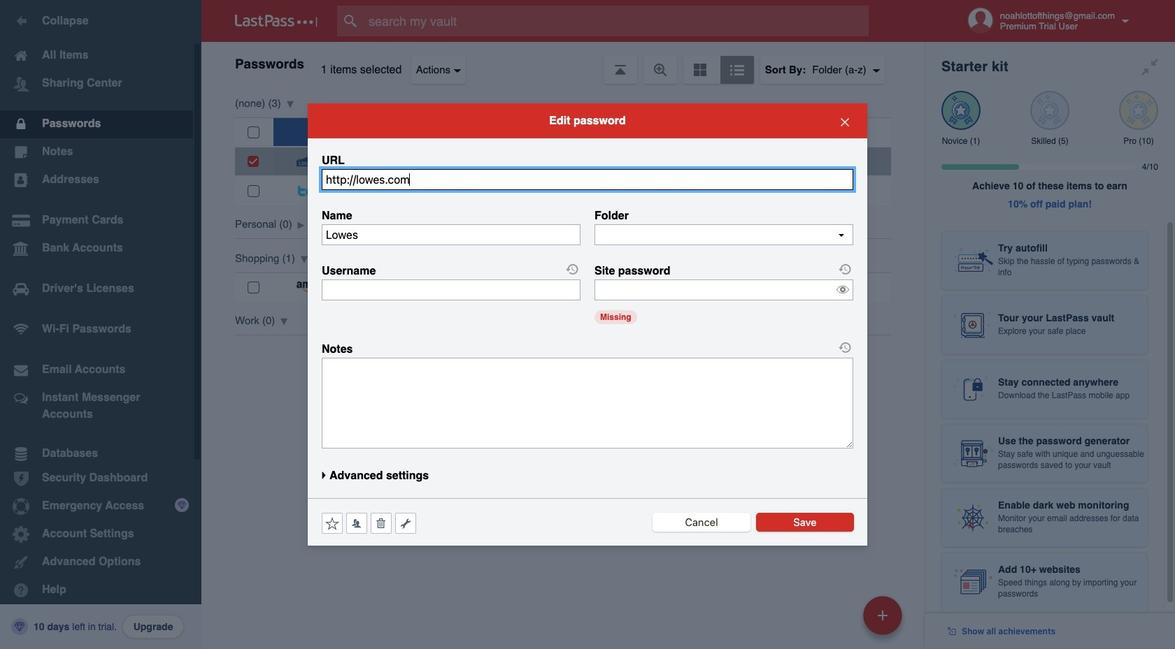 Task type: describe. For each thing, give the bounding box(es) containing it.
search my vault text field
[[337, 6, 896, 36]]

main navigation navigation
[[0, 0, 201, 650]]



Task type: locate. For each thing, give the bounding box(es) containing it.
Search search field
[[337, 6, 896, 36]]

new item navigation
[[858, 592, 911, 650]]

lastpass image
[[235, 15, 318, 27]]

None password field
[[595, 280, 853, 301]]

new item image
[[878, 611, 888, 621]]

None text field
[[595, 224, 853, 245]]

None field
[[322, 169, 853, 190], [322, 224, 581, 245], [322, 280, 581, 301], [322, 169, 853, 190], [322, 224, 581, 245], [322, 280, 581, 301]]

vault options navigation
[[201, 42, 925, 84]]



Task type: vqa. For each thing, say whether or not it's contained in the screenshot.
"VAULT OPTIONS" Navigation
yes



